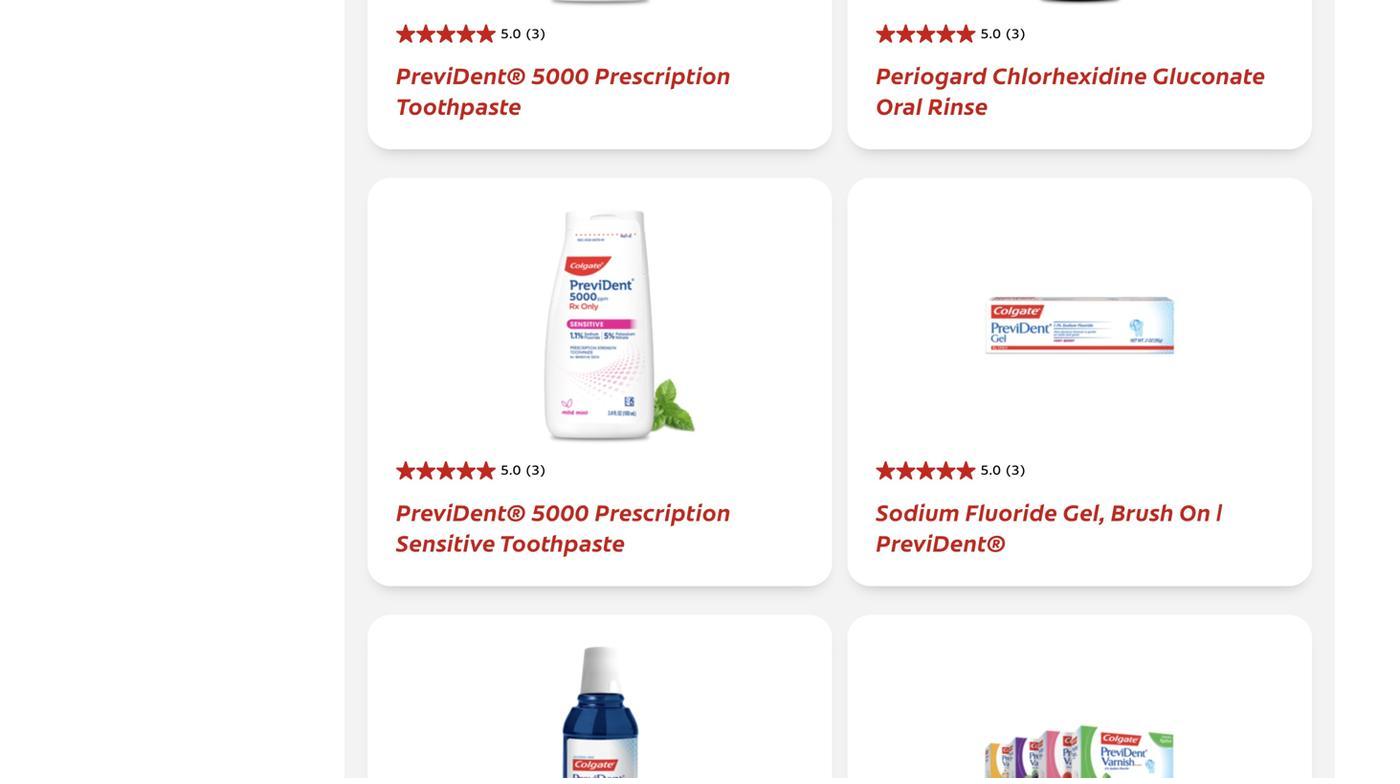 Task type: locate. For each thing, give the bounding box(es) containing it.
2 5000 from the top
[[531, 495, 590, 527]]

(3) up 'chlorhexidine'
[[1006, 28, 1026, 41]]

(3) up 'prevident® 5000 prescription sensitive toothpaste'
[[526, 465, 546, 478]]

prevident® for sensitive
[[396, 495, 526, 527]]

5.0 (3) up 'chlorhexidine'
[[981, 28, 1026, 41]]

prevident® inside 'prevident® 5000 prescription sensitive toothpaste'
[[396, 495, 526, 527]]

0 vertical spatial toothpaste
[[396, 89, 522, 121]]

prevident® 5000 prescription toothpaste
[[396, 58, 731, 121]]

1 prescription from the top
[[595, 58, 731, 90]]

prevident® inside prevident® 5000 prescription toothpaste
[[396, 58, 526, 90]]

toothpaste
[[396, 89, 522, 121], [500, 526, 625, 558]]

5000
[[531, 58, 590, 90], [531, 495, 590, 527]]

5.0
[[501, 28, 521, 41], [981, 28, 1001, 41], [501, 465, 521, 478], [981, 465, 1001, 478]]

5.0 (3) up 'prevident® 5000 prescription sensitive toothpaste'
[[501, 465, 546, 478]]

prevident® inside sodium fluoride gel, brush on | prevident®
[[876, 526, 1006, 558]]

brush
[[1111, 495, 1174, 527]]

5000 inside prevident® 5000 prescription toothpaste
[[531, 58, 590, 90]]

5.0 up fluoride
[[981, 465, 1001, 478]]

5.0 for brush
[[981, 465, 1001, 478]]

(3) for sensitive
[[526, 465, 546, 478]]

(3)
[[526, 28, 546, 41], [1006, 28, 1026, 41], [526, 465, 546, 478], [1006, 465, 1026, 478]]

prevident® for toothpaste
[[396, 58, 526, 90]]

5.0 up periogard at right
[[981, 28, 1001, 41]]

prescription for prevident® 5000 prescription toothpaste
[[595, 58, 731, 90]]

prescription
[[595, 58, 731, 90], [595, 495, 731, 527]]

5.0 up 'prevident® 5000 prescription sensitive toothpaste'
[[501, 465, 521, 478]]

sensitive
[[396, 526, 496, 558]]

1 vertical spatial toothpaste
[[500, 526, 625, 558]]

toothpaste inside 'prevident® 5000 prescription sensitive toothpaste'
[[500, 526, 625, 558]]

prevident®
[[396, 58, 526, 90], [396, 495, 526, 527], [876, 526, 1006, 558]]

1 vertical spatial 5000
[[531, 495, 590, 527]]

5.0 (3) up fluoride
[[981, 465, 1026, 478]]

5000 inside 'prevident® 5000 prescription sensitive toothpaste'
[[531, 495, 590, 527]]

5.0 (3)
[[501, 28, 546, 41], [981, 28, 1026, 41], [501, 465, 546, 478], [981, 465, 1026, 478]]

5.0 up prevident® 5000 prescription toothpaste
[[501, 28, 521, 41]]

5.0 (3) up prevident® 5000 prescription toothpaste
[[501, 28, 546, 41]]

2 prescription from the top
[[595, 495, 731, 527]]

chlorhexidine
[[993, 58, 1148, 90]]

prevident® 5000 prescription sensitive toothpaste
[[396, 495, 731, 558]]

prescription inside prevident® 5000 prescription toothpaste
[[595, 58, 731, 90]]

(3) up prevident® 5000 prescription toothpaste
[[526, 28, 546, 41]]

0 vertical spatial 5000
[[531, 58, 590, 90]]

prescription inside 'prevident® 5000 prescription sensitive toothpaste'
[[595, 495, 731, 527]]

0 vertical spatial prescription
[[595, 58, 731, 90]]

gluconate
[[1153, 58, 1266, 90]]

1 vertical spatial prescription
[[595, 495, 731, 527]]

on
[[1180, 495, 1211, 527]]

1 5000 from the top
[[531, 58, 590, 90]]

5.0 (3) for oral
[[981, 28, 1026, 41]]

(3) up fluoride
[[1006, 465, 1026, 478]]

sodium fluoride gel, brush on | prevident®
[[876, 495, 1223, 558]]



Task type: vqa. For each thing, say whether or not it's contained in the screenshot.
5.0 for Oral
yes



Task type: describe. For each thing, give the bounding box(es) containing it.
5.0 (3) for toothpaste
[[501, 28, 546, 41]]

periogard chlorhexidine gluconate oral rinse
[[876, 58, 1266, 121]]

prescription for prevident® 5000 prescription sensitive toothpaste
[[595, 495, 731, 527]]

(3) for oral
[[1006, 28, 1026, 41]]

5.0 for toothpaste
[[501, 28, 521, 41]]

5000 for sensitive
[[531, 495, 590, 527]]

(3) for brush
[[1006, 465, 1026, 478]]

5000 for toothpaste
[[531, 58, 590, 90]]

oral
[[876, 89, 923, 121]]

rinse
[[928, 89, 988, 121]]

5.0 (3) for brush
[[981, 465, 1026, 478]]

fluoride
[[965, 495, 1058, 527]]

sodium
[[876, 495, 960, 527]]

(3) for toothpaste
[[526, 28, 546, 41]]

5.0 (3) for sensitive
[[501, 465, 546, 478]]

gel,
[[1063, 495, 1106, 527]]

|
[[1217, 495, 1223, 527]]

toothpaste inside prevident® 5000 prescription toothpaste
[[396, 89, 522, 121]]

5.0 for oral
[[981, 28, 1001, 41]]

5.0 for sensitive
[[501, 465, 521, 478]]

periogard
[[876, 58, 987, 90]]



